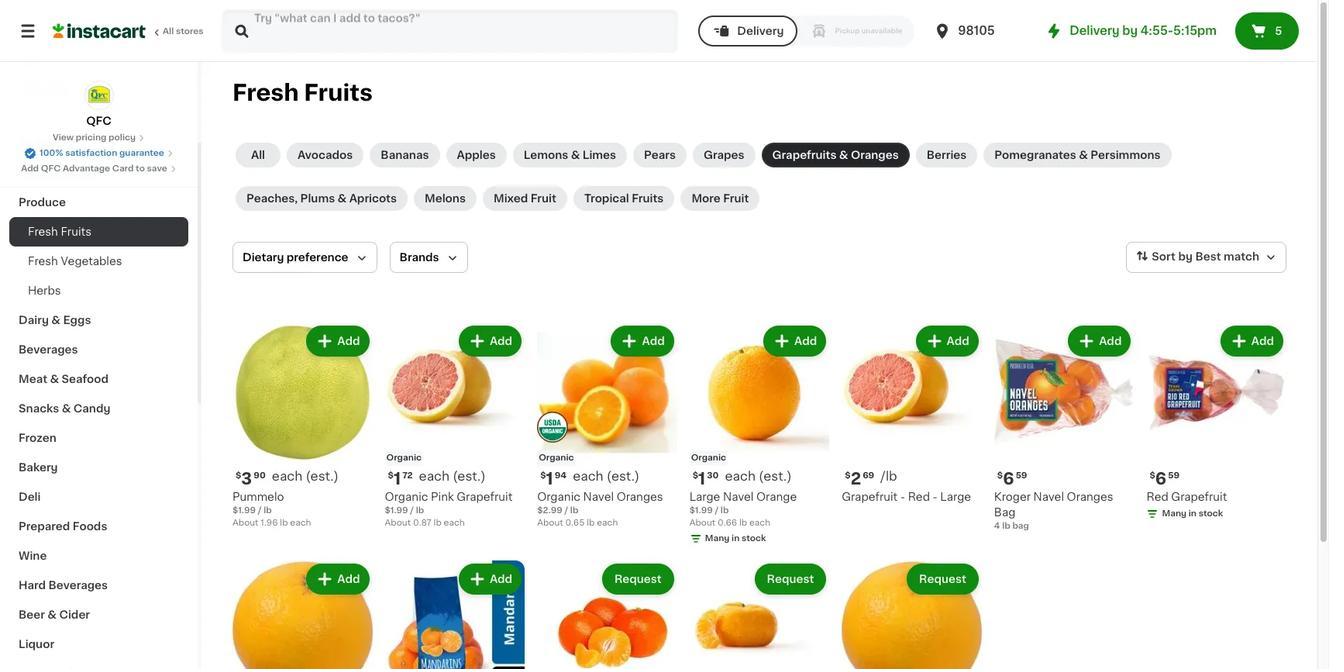 Task type: locate. For each thing, give the bounding box(es) containing it.
1 about from the left
[[233, 518, 259, 527]]

0 horizontal spatial fruits
[[61, 226, 91, 237]]

& for persimmons
[[1079, 150, 1088, 160]]

$ inside $ 1 94
[[541, 471, 546, 480]]

& right the meat
[[50, 374, 59, 385]]

mixed
[[494, 193, 528, 204]]

pummelo
[[233, 491, 284, 502]]

by right 'sort'
[[1179, 251, 1193, 262]]

$ for pummelo
[[236, 471, 241, 480]]

stock down large navel orange $1.99 / lb about 0.66 lb each
[[742, 534, 766, 542]]

0 horizontal spatial 6
[[1003, 470, 1015, 487]]

59 up "kroger"
[[1016, 471, 1028, 480]]

about left 0.66
[[690, 518, 716, 527]]

90
[[254, 471, 266, 480]]

0 vertical spatial by
[[1123, 25, 1138, 36]]

1 $ 6 59 from the left
[[998, 470, 1028, 487]]

$ left 72
[[388, 471, 394, 480]]

$ up red grapefruit
[[1150, 471, 1156, 480]]

1 horizontal spatial 59
[[1169, 471, 1180, 480]]

98105
[[958, 25, 995, 36]]

1 for organic pink grapefruit
[[394, 470, 401, 487]]

0 vertical spatial fresh
[[233, 81, 299, 104]]

59
[[1016, 471, 1028, 480], [1169, 471, 1180, 480]]

4 each (est.) from the left
[[725, 470, 792, 482]]

about inside pummelo $1.99 / lb about 1.96 lb each
[[233, 518, 259, 527]]

each (est.) for grapefruit
[[419, 470, 486, 482]]

(est.) inside '$3.90 each (estimated)' element
[[306, 470, 339, 482]]

(est.) up the orange
[[759, 470, 792, 482]]

2 horizontal spatial navel
[[1034, 491, 1065, 502]]

match
[[1224, 251, 1260, 262]]

2 horizontal spatial oranges
[[1067, 491, 1114, 502]]

each down the pink
[[444, 518, 465, 527]]

0 horizontal spatial stock
[[742, 534, 766, 542]]

meat
[[19, 374, 47, 385]]

$ inside $ 2 69
[[845, 471, 851, 480]]

fresh fruits
[[233, 81, 373, 104], [28, 226, 91, 237]]

(est.) up organic navel oranges $2.99 / lb about 0.65 lb each
[[607, 470, 640, 482]]

1 horizontal spatial oranges
[[851, 150, 899, 160]]

1 horizontal spatial fruits
[[304, 81, 373, 104]]

$1.99 for large
[[690, 506, 713, 515]]

0 horizontal spatial navel
[[584, 491, 614, 502]]

$1.99 down pummelo at the bottom left of the page
[[233, 506, 256, 514]]

by for sort
[[1179, 251, 1193, 262]]

1 horizontal spatial request button
[[756, 565, 825, 593]]

2 1 from the left
[[394, 470, 401, 487]]

5
[[1276, 26, 1283, 36]]

$ 1 94
[[541, 470, 567, 487]]

0 vertical spatial many
[[1163, 509, 1187, 518]]

1 1 from the left
[[546, 470, 553, 487]]

about inside large navel orange $1.99 / lb about 0.66 lb each
[[690, 518, 716, 527]]

each (est.) up the pink
[[419, 470, 486, 482]]

each (est.) for /
[[272, 470, 339, 482]]

avocados link
[[287, 143, 364, 167]]

lb right 0.66
[[740, 518, 748, 527]]

0 horizontal spatial in
[[732, 534, 740, 542]]

2 6 from the left
[[1156, 470, 1167, 487]]

$ inside $ 3 90
[[236, 471, 241, 480]]

1 vertical spatial fresh
[[28, 226, 58, 237]]

add button for pummelo
[[308, 327, 368, 355]]

oranges inside organic navel oranges $2.99 / lb about 0.65 lb each
[[617, 491, 663, 502]]

0 horizontal spatial 59
[[1016, 471, 1028, 480]]

each (est.) inside $1.72 each (estimated) element
[[419, 470, 486, 482]]

2 (est.) from the left
[[607, 470, 640, 482]]

large down $2.69 per pound 'element'
[[941, 491, 972, 502]]

all up peaches,
[[251, 150, 265, 160]]

2 grapefruit from the left
[[457, 491, 513, 502]]

navel inside large navel orange $1.99 / lb about 0.66 lb each
[[723, 491, 754, 502]]

delivery inside button
[[738, 26, 784, 36]]

0 horizontal spatial by
[[1123, 25, 1138, 36]]

& left 'eggs'
[[51, 315, 60, 326]]

1 horizontal spatial stock
[[1199, 509, 1224, 518]]

lb right 1.96
[[280, 518, 288, 527]]

fresh vegetables link
[[9, 247, 188, 276]]

many in stock
[[1163, 509, 1224, 518], [705, 534, 766, 542]]

3 / from the left
[[410, 506, 414, 515]]

$1.99 down $ 1 30 in the right bottom of the page
[[690, 506, 713, 515]]

Best match Sort by field
[[1127, 242, 1287, 273]]

organic
[[539, 453, 574, 462], [387, 453, 422, 462], [691, 453, 727, 462], [537, 491, 581, 502], [385, 491, 428, 502]]

1 vertical spatial many in stock
[[705, 534, 766, 542]]

organic inside organic pink grapefruit $1.99 / lb about 0.87 lb each
[[385, 491, 428, 502]]

& for eggs
[[51, 315, 60, 326]]

1 / from the left
[[258, 506, 262, 514]]

stock
[[1199, 509, 1224, 518], [742, 534, 766, 542]]

qfc down 100%
[[41, 164, 61, 173]]

(est.) for /
[[306, 470, 339, 482]]

/ down pummelo at the bottom left of the page
[[258, 506, 262, 514]]

red inside product group
[[908, 491, 930, 502]]

organic navel oranges $2.99 / lb about 0.65 lb each
[[537, 491, 663, 527]]

(est.) up the pink
[[453, 470, 486, 482]]

fruit inside "link"
[[724, 193, 749, 204]]

/ up 0.66
[[715, 506, 719, 515]]

1 horizontal spatial grapefruit
[[842, 491, 898, 502]]

1 vertical spatial fruits
[[632, 193, 664, 204]]

/ inside large navel orange $1.99 / lb about 0.66 lb each
[[715, 506, 719, 515]]

2 59 from the left
[[1169, 471, 1180, 480]]

0 horizontal spatial fresh fruits
[[28, 226, 91, 237]]

each (est.) inside '$3.90 each (estimated)' element
[[272, 470, 339, 482]]

4 / from the left
[[715, 506, 719, 515]]

& for oranges
[[840, 150, 849, 160]]

1 vertical spatial all
[[251, 150, 265, 160]]

2 large from the left
[[690, 491, 721, 502]]

0 horizontal spatial oranges
[[617, 491, 663, 502]]

2 request button from the left
[[756, 565, 825, 593]]

request
[[615, 573, 662, 584], [767, 573, 814, 584], [920, 573, 967, 584]]

about left 1.96
[[233, 518, 259, 527]]

& right grapefruits in the right of the page
[[840, 150, 849, 160]]

each (est.) right the 90
[[272, 470, 339, 482]]

1 horizontal spatial -
[[933, 491, 938, 502]]

30
[[707, 471, 719, 480]]

in down 0.66
[[732, 534, 740, 542]]

lb right 4
[[1003, 521, 1011, 530]]

fruit right 'more'
[[724, 193, 749, 204]]

navel right "kroger"
[[1034, 491, 1065, 502]]

3 navel from the left
[[1034, 491, 1065, 502]]

0 vertical spatial fruits
[[304, 81, 373, 104]]

0 horizontal spatial grapefruit
[[457, 491, 513, 502]]

many down red grapefruit
[[1163, 509, 1187, 518]]

navel down $1.30 each (estimated) element
[[723, 491, 754, 502]]

7 $ from the left
[[1150, 471, 1156, 480]]

product group
[[233, 323, 373, 529], [385, 323, 525, 529], [537, 323, 677, 529], [690, 323, 830, 548], [842, 323, 982, 504], [995, 323, 1135, 532], [1147, 323, 1287, 523], [233, 560, 373, 669], [385, 560, 525, 669], [537, 560, 677, 669], [690, 560, 830, 669], [842, 560, 982, 669]]

grapes
[[704, 150, 745, 160]]

1 59 from the left
[[1016, 471, 1028, 480]]

fresh up all 'link' at the top left of the page
[[233, 81, 299, 104]]

large down $ 1 30 in the right bottom of the page
[[690, 491, 721, 502]]

sort
[[1152, 251, 1176, 262]]

produce link
[[9, 188, 188, 217]]

meat & seafood link
[[9, 364, 188, 394]]

2 about from the left
[[537, 518, 563, 527]]

each down the orange
[[750, 518, 771, 527]]

1 horizontal spatial all
[[251, 150, 265, 160]]

1 $1.99 from the left
[[233, 506, 256, 514]]

each right the 90
[[272, 470, 303, 482]]

organic up 72
[[387, 453, 422, 462]]

59 for kroger navel oranges bag
[[1016, 471, 1028, 480]]

4 about from the left
[[690, 518, 716, 527]]

tropical fruits
[[585, 193, 664, 204]]

navel
[[584, 491, 614, 502], [723, 491, 754, 502], [1034, 491, 1065, 502]]

pricing
[[76, 133, 107, 142]]

0 horizontal spatial large
[[690, 491, 721, 502]]

6 up red grapefruit
[[1156, 470, 1167, 487]]

2 horizontal spatial $1.99
[[690, 506, 713, 515]]

0 horizontal spatial fruit
[[531, 193, 557, 204]]

$ 6 59 up red grapefruit
[[1150, 470, 1180, 487]]

each right "0.65"
[[597, 518, 618, 527]]

stock down red grapefruit
[[1199, 509, 1224, 518]]

2 $ from the left
[[541, 471, 546, 480]]

0 horizontal spatial qfc
[[41, 164, 61, 173]]

1 horizontal spatial large
[[941, 491, 972, 502]]

oranges inside kroger navel oranges bag 4 lb bag
[[1067, 491, 1114, 502]]

0 horizontal spatial red
[[908, 491, 930, 502]]

by left 4:55-
[[1123, 25, 1138, 36]]

more fruit link
[[681, 186, 760, 211]]

large navel orange $1.99 / lb about 0.66 lb each
[[690, 491, 797, 527]]

$1.99 inside large navel orange $1.99 / lb about 0.66 lb each
[[690, 506, 713, 515]]

2 vertical spatial fresh
[[28, 256, 58, 267]]

0 vertical spatial many in stock
[[1163, 509, 1224, 518]]

fresh fruits up fresh vegetables
[[28, 226, 91, 237]]

$3.90 each (estimated) element
[[233, 469, 373, 489]]

$ up "kroger"
[[998, 471, 1003, 480]]

$ left the 90
[[236, 471, 241, 480]]

& for limes
[[571, 150, 580, 160]]

2 horizontal spatial request button
[[909, 565, 978, 593]]

0 horizontal spatial $ 6 59
[[998, 470, 1028, 487]]

1 horizontal spatial 1
[[546, 470, 553, 487]]

1 horizontal spatial many
[[1163, 509, 1187, 518]]

red grapefruit
[[1147, 491, 1228, 502]]

2 each (est.) from the left
[[573, 470, 640, 482]]

2 / from the left
[[565, 506, 568, 514]]

kroger
[[995, 491, 1031, 502]]

1.96
[[261, 518, 278, 527]]

$2.99
[[537, 506, 563, 514]]

0 horizontal spatial 1
[[394, 470, 401, 487]]

(est.) up pummelo $1.99 / lb about 1.96 lb each
[[306, 470, 339, 482]]

$ left 69
[[845, 471, 851, 480]]

69
[[863, 471, 875, 480]]

navel for kroger
[[1034, 491, 1065, 502]]

beverages up cider
[[48, 580, 108, 591]]

0 horizontal spatial request button
[[604, 565, 673, 593]]

beverages down dairy & eggs
[[19, 344, 78, 355]]

lb up "0.65"
[[571, 506, 579, 514]]

qfc inside 'link'
[[86, 116, 111, 126]]

1 navel from the left
[[584, 491, 614, 502]]

/ inside organic pink grapefruit $1.99 / lb about 0.87 lb each
[[410, 506, 414, 515]]

tropical
[[585, 193, 629, 204]]

navel inside organic navel oranges $2.99 / lb about 0.65 lb each
[[584, 491, 614, 502]]

/ up 0.87
[[410, 506, 414, 515]]

about down the "$2.99"
[[537, 518, 563, 527]]

all inside 'link'
[[251, 150, 265, 160]]

fruits right tropical
[[632, 193, 664, 204]]

1 $ from the left
[[236, 471, 241, 480]]

pomegranates
[[995, 150, 1077, 160]]

(est.) for oranges
[[607, 470, 640, 482]]

$1.99 down $ 1 72
[[385, 506, 408, 515]]

prepared
[[19, 521, 70, 532]]

& left persimmons
[[1079, 150, 1088, 160]]

many in stock down red grapefruit
[[1163, 509, 1224, 518]]

1 - from the left
[[901, 491, 906, 502]]

1 vertical spatial many
[[705, 534, 730, 542]]

organic up the "$2.99"
[[537, 491, 581, 502]]

prepared foods link
[[9, 512, 188, 541]]

wine
[[19, 550, 47, 561]]

lb right "0.65"
[[587, 518, 595, 527]]

5 $ from the left
[[693, 471, 699, 480]]

lb right 0.87
[[434, 518, 442, 527]]

0 vertical spatial in
[[1189, 509, 1197, 518]]

2 horizontal spatial grapefruit
[[1172, 491, 1228, 502]]

& right the beer
[[48, 609, 57, 620]]

navel down '$1.94 each (estimated)' element
[[584, 491, 614, 502]]

0.87
[[413, 518, 432, 527]]

all for all stores
[[163, 27, 174, 36]]

qfc up view pricing policy link
[[86, 116, 111, 126]]

2
[[851, 470, 862, 487]]

add button for organic pink grapefruit
[[460, 327, 520, 355]]

fruits up fresh vegetables
[[61, 226, 91, 237]]

0 horizontal spatial $1.99
[[233, 506, 256, 514]]

&
[[571, 150, 580, 160], [840, 150, 849, 160], [1079, 150, 1088, 160], [338, 193, 347, 204], [51, 315, 60, 326], [50, 374, 59, 385], [62, 403, 71, 414], [48, 609, 57, 620]]

1 (est.) from the left
[[306, 470, 339, 482]]

/ for orange
[[715, 506, 719, 515]]

2 horizontal spatial request
[[920, 573, 967, 584]]

6 up "kroger"
[[1003, 470, 1015, 487]]

pears link
[[634, 143, 687, 167]]

1 request from the left
[[615, 573, 662, 584]]

0 horizontal spatial -
[[901, 491, 906, 502]]

1 horizontal spatial navel
[[723, 491, 754, 502]]

1 each (est.) from the left
[[272, 470, 339, 482]]

liquor link
[[9, 630, 188, 659]]

fruit
[[531, 193, 557, 204], [724, 193, 749, 204]]

$2.69 per pound element
[[842, 469, 982, 489]]

add for large navel orange
[[795, 336, 817, 347]]

add for grapefruit - red - large
[[947, 336, 970, 347]]

oranges for grapefruits & oranges
[[851, 150, 899, 160]]

& left limes
[[571, 150, 580, 160]]

2 $1.99 from the left
[[385, 506, 408, 515]]

dairy & eggs link
[[9, 305, 188, 335]]

qfc inside add qfc advantage card to save link
[[41, 164, 61, 173]]

by inside field
[[1179, 251, 1193, 262]]

each right '94'
[[573, 470, 604, 482]]

3 $ from the left
[[845, 471, 851, 480]]

again
[[78, 52, 109, 63]]

all
[[163, 27, 174, 36], [251, 150, 265, 160]]

delivery for delivery by 4:55-5:15pm
[[1070, 25, 1120, 36]]

all left stores
[[163, 27, 174, 36]]

4 $ from the left
[[388, 471, 394, 480]]

1 horizontal spatial 6
[[1156, 470, 1167, 487]]

bananas
[[381, 150, 429, 160]]

1 vertical spatial qfc
[[41, 164, 61, 173]]

fresh for the "fresh vegetables" link
[[28, 256, 58, 267]]

buy it again
[[43, 52, 109, 63]]

1 6 from the left
[[1003, 470, 1015, 487]]

& left 'candy'
[[62, 403, 71, 414]]

about for orange
[[690, 518, 716, 527]]

grapefruit inside organic pink grapefruit $1.99 / lb about 0.87 lb each
[[457, 491, 513, 502]]

add button for red grapefruit
[[1223, 327, 1282, 355]]

request for first request button
[[615, 573, 662, 584]]

1 vertical spatial by
[[1179, 251, 1193, 262]]

$ 6 59 up "kroger"
[[998, 470, 1028, 487]]

59 up red grapefruit
[[1169, 471, 1180, 480]]

fruit right mixed in the top left of the page
[[531, 193, 557, 204]]

$1.30 each (estimated) element
[[690, 469, 830, 489]]

fresh fruits up avocados on the left
[[233, 81, 373, 104]]

add button for kroger navel oranges bag
[[1070, 327, 1130, 355]]

(est.) inside $1.72 each (estimated) element
[[453, 470, 486, 482]]

many in stock down 0.66
[[705, 534, 766, 542]]

1 fruit from the left
[[531, 193, 557, 204]]

2 fruit from the left
[[724, 193, 749, 204]]

1 left 72
[[394, 470, 401, 487]]

deli link
[[9, 482, 188, 512]]

None search field
[[222, 9, 679, 53]]

navel inside kroger navel oranges bag 4 lb bag
[[1034, 491, 1065, 502]]

recipes link
[[9, 129, 188, 158]]

sort by
[[1152, 251, 1193, 262]]

organic down $ 1 72
[[385, 491, 428, 502]]

organic up '94'
[[539, 453, 574, 462]]

herbs
[[28, 285, 61, 296]]

$ 6 59
[[998, 470, 1028, 487], [1150, 470, 1180, 487]]

plums
[[301, 193, 335, 204]]

3 1 from the left
[[699, 470, 706, 487]]

1 horizontal spatial delivery
[[1070, 25, 1120, 36]]

lb up 1.96
[[264, 506, 272, 514]]

many down 0.66
[[705, 534, 730, 542]]

tropical fruits link
[[574, 186, 675, 211]]

lemons & limes
[[524, 150, 616, 160]]

6 $ from the left
[[998, 471, 1003, 480]]

1 horizontal spatial red
[[1147, 491, 1169, 502]]

about inside organic pink grapefruit $1.99 / lb about 0.87 lb each
[[385, 518, 411, 527]]

2 red from the left
[[1147, 491, 1169, 502]]

add qfc advantage card to save
[[21, 164, 167, 173]]

add for organic navel oranges
[[642, 336, 665, 347]]

3 $1.99 from the left
[[690, 506, 713, 515]]

-
[[901, 491, 906, 502], [933, 491, 938, 502]]

0 horizontal spatial many
[[705, 534, 730, 542]]

$ left "30"
[[693, 471, 699, 480]]

2 $ 6 59 from the left
[[1150, 470, 1180, 487]]

1 left "30"
[[699, 470, 706, 487]]

delivery by 4:55-5:15pm
[[1070, 25, 1217, 36]]

5 button
[[1236, 12, 1299, 50]]

$ left '94'
[[541, 471, 546, 480]]

add
[[21, 164, 39, 173], [338, 336, 360, 347], [490, 336, 513, 347], [642, 336, 665, 347], [795, 336, 817, 347], [947, 336, 970, 347], [1100, 336, 1122, 347], [1252, 336, 1275, 347], [338, 573, 360, 584], [490, 573, 513, 584]]

each inside pummelo $1.99 / lb about 1.96 lb each
[[290, 518, 311, 527]]

lb inside kroger navel oranges bag 4 lb bag
[[1003, 521, 1011, 530]]

cider
[[59, 609, 90, 620]]

each (est.) up organic navel oranges $2.99 / lb about 0.65 lb each
[[573, 470, 640, 482]]

fresh down produce at the left
[[28, 226, 58, 237]]

3 (est.) from the left
[[453, 470, 486, 482]]

add button for organic navel oranges
[[613, 327, 673, 355]]

red
[[908, 491, 930, 502], [1147, 491, 1169, 502]]

1 horizontal spatial by
[[1179, 251, 1193, 262]]

each (est.)
[[272, 470, 339, 482], [573, 470, 640, 482], [419, 470, 486, 482], [725, 470, 792, 482]]

fresh up herbs on the top left
[[28, 256, 58, 267]]

recipes
[[19, 138, 64, 149]]

0 vertical spatial qfc
[[86, 116, 111, 126]]

$ 6 59 for red grapefruit
[[1150, 470, 1180, 487]]

0 vertical spatial all
[[163, 27, 174, 36]]

1 horizontal spatial fruit
[[724, 193, 749, 204]]

2 request from the left
[[767, 573, 814, 584]]

melons
[[425, 193, 466, 204]]

1 horizontal spatial $1.99
[[385, 506, 408, 515]]

organic up "30"
[[691, 453, 727, 462]]

(est.) inside '$1.94 each (estimated)' element
[[607, 470, 640, 482]]

$1.99 inside organic pink grapefruit $1.99 / lb about 0.87 lb each
[[385, 506, 408, 515]]

2 navel from the left
[[723, 491, 754, 502]]

/ inside organic navel oranges $2.99 / lb about 0.65 lb each
[[565, 506, 568, 514]]

add for organic pink grapefruit
[[490, 336, 513, 347]]

3 about from the left
[[385, 518, 411, 527]]

apples
[[457, 150, 496, 160]]

delivery button
[[699, 16, 798, 47]]

$1.99 for organic
[[385, 506, 408, 515]]

fruits up avocados link at top
[[304, 81, 373, 104]]

each (est.) for oranges
[[573, 470, 640, 482]]

4 (est.) from the left
[[759, 470, 792, 482]]

1 horizontal spatial $ 6 59
[[1150, 470, 1180, 487]]

0 horizontal spatial delivery
[[738, 26, 784, 36]]

each right 1.96
[[290, 518, 311, 527]]

large inside large navel orange $1.99 / lb about 0.66 lb each
[[690, 491, 721, 502]]

& for candy
[[62, 403, 71, 414]]

about for oranges
[[537, 518, 563, 527]]

1 red from the left
[[908, 491, 930, 502]]

/ up "0.65"
[[565, 506, 568, 514]]

deli
[[19, 492, 41, 502]]

3 each (est.) from the left
[[419, 470, 486, 482]]

product group containing 3
[[233, 323, 373, 529]]

each (est.) up the orange
[[725, 470, 792, 482]]

$ inside $ 1 72
[[388, 471, 394, 480]]

0 horizontal spatial all
[[163, 27, 174, 36]]

in down red grapefruit
[[1189, 509, 1197, 518]]

by for delivery
[[1123, 25, 1138, 36]]

1 left '94'
[[546, 470, 553, 487]]

1 horizontal spatial qfc
[[86, 116, 111, 126]]

$1.94 each (estimated) element
[[537, 469, 677, 489]]

fruit for mixed fruit
[[531, 193, 557, 204]]

0 horizontal spatial request
[[615, 573, 662, 584]]

1 horizontal spatial request
[[767, 573, 814, 584]]

100% satisfaction guarantee button
[[24, 144, 174, 160]]

$1.72 each (estimated) element
[[385, 469, 525, 489]]

$ for large navel orange
[[693, 471, 699, 480]]

each (est.) inside '$1.94 each (estimated)' element
[[573, 470, 640, 482]]

2 horizontal spatial 1
[[699, 470, 706, 487]]

dairy
[[19, 315, 49, 326]]

about left 0.87
[[385, 518, 411, 527]]

/ inside pummelo $1.99 / lb about 1.96 lb each
[[258, 506, 262, 514]]

$ inside $ 1 30
[[693, 471, 699, 480]]

about inside organic navel oranges $2.99 / lb about 0.65 lb each
[[537, 518, 563, 527]]

each right "30"
[[725, 470, 756, 482]]

3 request from the left
[[920, 573, 967, 584]]

mixed fruit link
[[483, 186, 567, 211]]

delivery
[[1070, 25, 1120, 36], [738, 26, 784, 36]]

0 vertical spatial fresh fruits
[[233, 81, 373, 104]]

brands
[[400, 252, 439, 263]]



Task type: describe. For each thing, give the bounding box(es) containing it.
apples link
[[446, 143, 507, 167]]

pummelo $1.99 / lb about 1.96 lb each
[[233, 491, 311, 527]]

(est.) for grapefruit
[[453, 470, 486, 482]]

1 horizontal spatial in
[[1189, 509, 1197, 518]]

each inside organic navel oranges $2.99 / lb about 0.65 lb each
[[597, 518, 618, 527]]

organic pink grapefruit $1.99 / lb about 0.87 lb each
[[385, 491, 513, 527]]

$1.99 inside pummelo $1.99 / lb about 1.96 lb each
[[233, 506, 256, 514]]

best match
[[1196, 251, 1260, 262]]

satisfaction
[[65, 149, 117, 157]]

$ 6 59 for kroger navel oranges bag
[[998, 470, 1028, 487]]

each (est.) inside $1.30 each (estimated) element
[[725, 470, 792, 482]]

beer & cider
[[19, 609, 90, 620]]

snacks & candy
[[19, 403, 110, 414]]

oranges for kroger navel oranges bag 4 lb bag
[[1067, 491, 1114, 502]]

94
[[555, 471, 567, 480]]

hard beverages link
[[9, 571, 188, 600]]

snacks
[[19, 403, 59, 414]]

thanksgiving
[[19, 167, 93, 178]]

all stores link
[[53, 9, 205, 53]]

add for pummelo
[[338, 336, 360, 347]]

advantage
[[63, 164, 110, 173]]

3 request button from the left
[[909, 565, 978, 593]]

1 vertical spatial in
[[732, 534, 740, 542]]

0.66
[[718, 518, 737, 527]]

instacart logo image
[[53, 22, 146, 40]]

1 for large navel orange
[[699, 470, 706, 487]]

candy
[[73, 403, 110, 414]]

kroger navel oranges bag 4 lb bag
[[995, 491, 1114, 530]]

wine link
[[9, 541, 188, 571]]

avocados
[[298, 150, 353, 160]]

save
[[147, 164, 167, 173]]

organic inside organic navel oranges $2.99 / lb about 0.65 lb each
[[537, 491, 581, 502]]

grapefruits
[[773, 150, 837, 160]]

bag
[[1013, 521, 1030, 530]]

each inside organic pink grapefruit $1.99 / lb about 0.87 lb each
[[444, 518, 465, 527]]

vegetables
[[61, 256, 122, 267]]

frozen
[[19, 433, 56, 444]]

to
[[136, 164, 145, 173]]

0 vertical spatial beverages
[[19, 344, 78, 355]]

1 for organic navel oranges
[[546, 470, 553, 487]]

bananas link
[[370, 143, 440, 167]]

all link
[[236, 143, 281, 167]]

policy
[[109, 133, 136, 142]]

liquor
[[19, 639, 54, 650]]

bakery link
[[9, 453, 188, 482]]

peaches,
[[247, 193, 298, 204]]

grapefruits & oranges
[[773, 150, 899, 160]]

add button for large navel orange
[[765, 327, 825, 355]]

& for cider
[[48, 609, 57, 620]]

navel for organic
[[584, 491, 614, 502]]

59 for red grapefruit
[[1169, 471, 1180, 480]]

grapefruits & oranges link
[[762, 143, 910, 167]]

dietary preference button
[[233, 242, 377, 273]]

1 vertical spatial beverages
[[48, 580, 108, 591]]

2 vertical spatial fruits
[[61, 226, 91, 237]]

$ 1 72
[[388, 470, 413, 487]]

6 for kroger navel oranges bag
[[1003, 470, 1015, 487]]

bag
[[995, 507, 1016, 518]]

/ for oranges
[[565, 506, 568, 514]]

1 request button from the left
[[604, 565, 673, 593]]

beer
[[19, 609, 45, 620]]

1 large from the left
[[941, 491, 972, 502]]

pink
[[431, 491, 454, 502]]

best
[[1196, 251, 1222, 262]]

bakery
[[19, 462, 58, 473]]

dietary preference
[[243, 252, 349, 263]]

lemons
[[524, 150, 569, 160]]

each up the pink
[[419, 470, 450, 482]]

meat & seafood
[[19, 374, 109, 385]]

(est.) inside $1.30 each (estimated) element
[[759, 470, 792, 482]]

hard
[[19, 580, 46, 591]]

delivery for delivery
[[738, 26, 784, 36]]

view
[[53, 133, 74, 142]]

$ for organic pink grapefruit
[[388, 471, 394, 480]]

peaches, plums & apricots
[[247, 193, 397, 204]]

brands button
[[390, 242, 468, 273]]

about for grapefruit
[[385, 518, 411, 527]]

72
[[403, 471, 413, 480]]

4:55-
[[1141, 25, 1174, 36]]

6 for red grapefruit
[[1156, 470, 1167, 487]]

$ for organic navel oranges
[[541, 471, 546, 480]]

dietary
[[243, 252, 284, 263]]

prepared foods
[[19, 521, 107, 532]]

fruit for more fruit
[[724, 193, 749, 204]]

Search field
[[223, 11, 677, 51]]

mixed fruit
[[494, 193, 557, 204]]

seafood
[[62, 374, 109, 385]]

add qfc advantage card to save link
[[21, 163, 177, 175]]

1 vertical spatial fresh fruits
[[28, 226, 91, 237]]

product group containing 2
[[842, 323, 982, 504]]

1 grapefruit from the left
[[842, 491, 898, 502]]

98105 button
[[934, 9, 1027, 53]]

fresh for fresh fruits link
[[28, 226, 58, 237]]

limes
[[583, 150, 616, 160]]

2 horizontal spatial fruits
[[632, 193, 664, 204]]

/ for grapefruit
[[410, 506, 414, 515]]

foods
[[73, 521, 107, 532]]

item badge image
[[537, 412, 568, 443]]

service type group
[[699, 16, 915, 47]]

qfc logo image
[[84, 81, 114, 110]]

5:15pm
[[1174, 25, 1217, 36]]

add button for grapefruit - red - large
[[918, 327, 978, 355]]

delivery by 4:55-5:15pm link
[[1045, 22, 1217, 40]]

frozen link
[[9, 423, 188, 453]]

3 grapefruit from the left
[[1172, 491, 1228, 502]]

1 horizontal spatial fresh fruits
[[233, 81, 373, 104]]

$ 2 69
[[845, 470, 875, 487]]

& right plums
[[338, 193, 347, 204]]

view pricing policy
[[53, 133, 136, 142]]

hard beverages
[[19, 580, 108, 591]]

beer & cider link
[[9, 600, 188, 630]]

100%
[[40, 149, 63, 157]]

buy
[[43, 52, 65, 63]]

/lb
[[881, 470, 898, 482]]

each inside large navel orange $1.99 / lb about 0.66 lb each
[[750, 518, 771, 527]]

lb up 0.66
[[721, 506, 729, 515]]

2 - from the left
[[933, 491, 938, 502]]

all for all
[[251, 150, 265, 160]]

request for second request button from right
[[767, 573, 814, 584]]

navel for large
[[723, 491, 754, 502]]

1 horizontal spatial many in stock
[[1163, 509, 1224, 518]]

preference
[[287, 252, 349, 263]]

add for kroger navel oranges bag
[[1100, 336, 1122, 347]]

request for first request button from the right
[[920, 573, 967, 584]]

eggs
[[63, 315, 91, 326]]

0 horizontal spatial many in stock
[[705, 534, 766, 542]]

lb up 0.87
[[416, 506, 424, 515]]

oranges for organic navel oranges $2.99 / lb about 0.65 lb each
[[617, 491, 663, 502]]

& for seafood
[[50, 374, 59, 385]]

add for red grapefruit
[[1252, 336, 1275, 347]]

$ 1 30
[[693, 470, 719, 487]]

guarantee
[[119, 149, 164, 157]]

beverages link
[[9, 335, 188, 364]]

$ for grapefruit - red - large
[[845, 471, 851, 480]]

produce
[[19, 197, 66, 208]]

lists
[[43, 83, 70, 94]]

dairy & eggs
[[19, 315, 91, 326]]

fresh fruits link
[[9, 217, 188, 247]]

0 vertical spatial stock
[[1199, 509, 1224, 518]]

0.65
[[566, 518, 585, 527]]

1 vertical spatial stock
[[742, 534, 766, 542]]



Task type: vqa. For each thing, say whether or not it's contained in the screenshot.
LG 43" Class - UR8000 Series - 4K UHD LED LCD TV's Series
no



